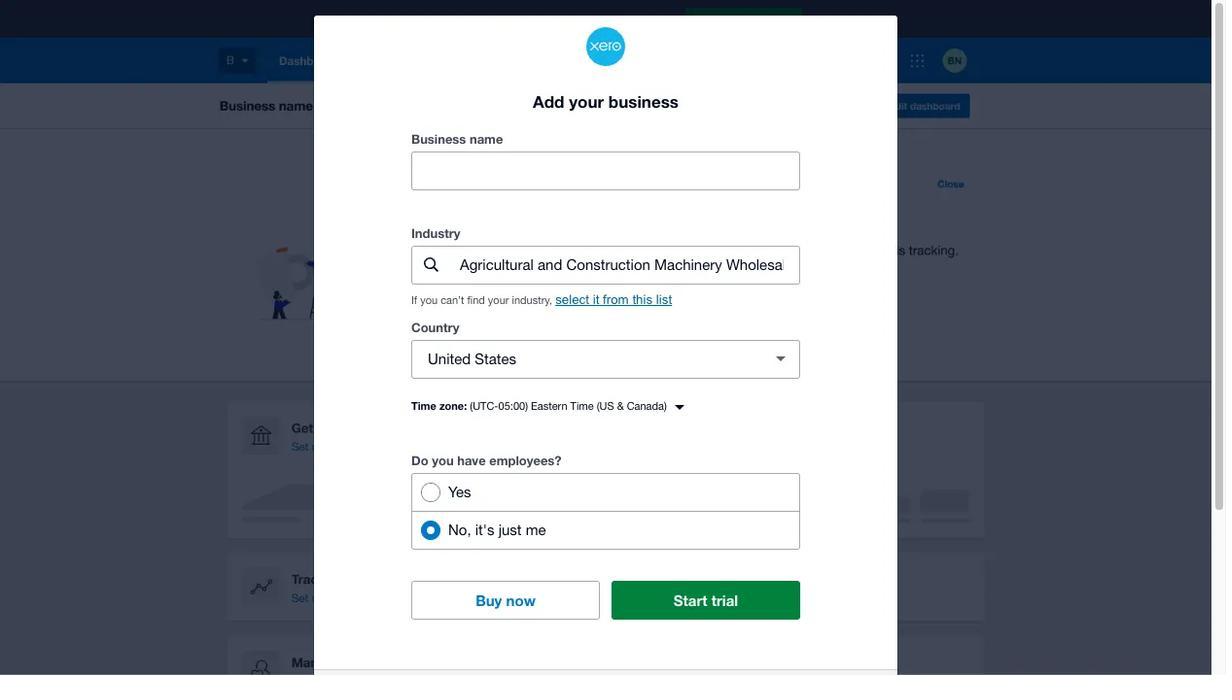 Task type: describe. For each thing, give the bounding box(es) containing it.
now
[[506, 592, 536, 609]]

if you can't find your industry, select it from this list
[[411, 292, 672, 307]]

if
[[411, 294, 417, 306]]

select
[[555, 292, 589, 307]]

add your business
[[533, 92, 679, 112]]

search icon image
[[423, 258, 438, 272]]

Country field
[[412, 341, 754, 378]]

it
[[593, 292, 599, 307]]

this
[[632, 292, 653, 307]]

business
[[609, 92, 679, 112]]

do
[[411, 453, 428, 468]]

canada)
[[627, 400, 667, 412]]

can't
[[441, 294, 464, 306]]

business
[[411, 131, 466, 147]]

yes
[[448, 484, 471, 501]]

do you have employees? group
[[411, 473, 800, 550]]

buy now
[[476, 592, 536, 609]]

start
[[674, 592, 707, 609]]

your inside if you can't find your industry, select it from this list
[[488, 294, 509, 306]]

xero image
[[586, 27, 625, 66]]

list
[[656, 292, 672, 307]]

1 horizontal spatial your
[[569, 92, 604, 112]]

(utc-
[[470, 400, 498, 412]]

have
[[457, 453, 486, 468]]

industry,
[[512, 294, 552, 306]]

Business name field
[[412, 152, 799, 189]]

zone:
[[439, 399, 467, 412]]

(us
[[597, 400, 614, 412]]

you for can't
[[420, 294, 438, 306]]

me
[[526, 522, 546, 538]]

you for have
[[432, 453, 454, 468]]



Task type: locate. For each thing, give the bounding box(es) containing it.
country
[[411, 320, 459, 335]]

from
[[603, 292, 629, 307]]

your right add at the left
[[569, 92, 604, 112]]

select it from this list button
[[555, 292, 672, 307]]

employees?
[[489, 453, 562, 468]]

time inside time zone: (utc-05:00) eastern time (us & canada)
[[570, 400, 594, 412]]

you inside if you can't find your industry, select it from this list
[[420, 294, 438, 306]]

time left "(us" at the bottom
[[570, 400, 594, 412]]

buy now button
[[411, 581, 600, 620]]

time zone: (utc-05:00) eastern time (us & canada)
[[411, 399, 667, 412]]

trial
[[711, 592, 738, 609]]

clear image
[[761, 340, 800, 379]]

0 horizontal spatial time
[[411, 399, 436, 412]]

buy
[[476, 592, 502, 609]]

no, it's just me
[[448, 522, 546, 538]]

find
[[467, 294, 485, 306]]

0 vertical spatial your
[[569, 92, 604, 112]]

0 horizontal spatial your
[[488, 294, 509, 306]]

do you have employees?
[[411, 453, 562, 468]]

add
[[533, 92, 564, 112]]

your
[[569, 92, 604, 112], [488, 294, 509, 306]]

start trial button
[[612, 581, 800, 620]]

you
[[420, 294, 438, 306], [432, 453, 454, 468]]

it's
[[475, 522, 494, 538]]

your right find
[[488, 294, 509, 306]]

0 vertical spatial you
[[420, 294, 438, 306]]

you right if
[[420, 294, 438, 306]]

business name
[[411, 131, 503, 147]]

you right do
[[432, 453, 454, 468]]

eastern
[[531, 400, 567, 412]]

time
[[411, 399, 436, 412], [570, 400, 594, 412]]

05:00)
[[498, 400, 528, 412]]

1 vertical spatial your
[[488, 294, 509, 306]]

start trial
[[674, 592, 738, 609]]

time left zone:
[[411, 399, 436, 412]]

1 horizontal spatial time
[[570, 400, 594, 412]]

&
[[617, 400, 624, 412]]

no,
[[448, 522, 471, 538]]

1 vertical spatial you
[[432, 453, 454, 468]]

industry
[[411, 225, 460, 241]]

just
[[498, 522, 522, 538]]

Industry field
[[458, 247, 799, 284]]

name
[[470, 131, 503, 147]]



Task type: vqa. For each thing, say whether or not it's contained in the screenshot.
reached
no



